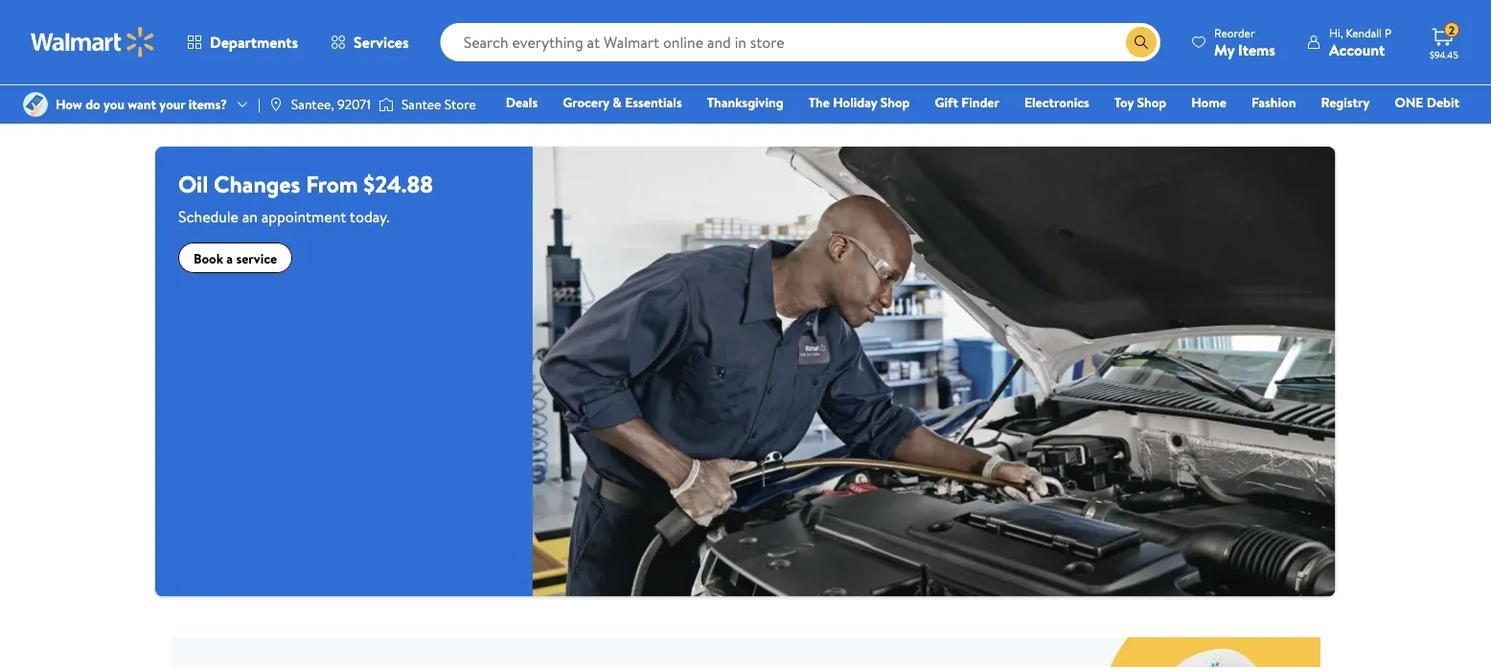 Task type: locate. For each thing, give the bounding box(es) containing it.
essentials
[[625, 93, 682, 112]]

departments
[[210, 32, 298, 53]]

items
[[1238, 39, 1276, 60]]

electronics
[[1025, 93, 1090, 112]]

walmart image
[[31, 27, 155, 58]]

how do you want your items?
[[56, 95, 227, 114]]

grocery
[[563, 93, 610, 112]]

 image for how do you want your items?
[[23, 92, 48, 117]]

search icon image
[[1134, 35, 1149, 50]]

 image for santee, 92071
[[268, 97, 284, 112]]

deals
[[506, 93, 538, 112]]

appointment
[[261, 206, 346, 227]]

book a service
[[194, 248, 277, 267]]

2 shop from the left
[[1137, 93, 1167, 112]]

grocery & essentials link
[[554, 92, 691, 113]]

one debit walmart+
[[1395, 93, 1460, 139]]

shop right the "toy"
[[1137, 93, 1167, 112]]

0 horizontal spatial shop
[[881, 93, 910, 112]]

your
[[159, 95, 185, 114]]

toy
[[1115, 93, 1134, 112]]

walmart+
[[1403, 120, 1460, 139]]

$24.88
[[364, 168, 433, 200]]

services
[[354, 32, 409, 53]]

santee,
[[291, 95, 334, 114]]

items?
[[189, 95, 227, 114]]

$94.45
[[1430, 48, 1459, 61]]

fashion
[[1252, 93, 1296, 112]]

 image left the how on the left
[[23, 92, 48, 117]]

departments button
[[171, 19, 314, 65]]

santee
[[402, 95, 441, 114]]

one
[[1395, 93, 1424, 112]]

shop
[[881, 93, 910, 112], [1137, 93, 1167, 112]]

1 shop from the left
[[881, 93, 910, 112]]

1 horizontal spatial shop
[[1137, 93, 1167, 112]]

shop right holiday
[[881, 93, 910, 112]]

hi,
[[1329, 24, 1343, 41]]

gift finder link
[[926, 92, 1008, 113]]

registry link
[[1313, 92, 1379, 113]]

from
[[306, 168, 358, 200]]

0 horizontal spatial  image
[[23, 92, 48, 117]]

toy shop
[[1115, 93, 1167, 112]]

 image
[[23, 92, 48, 117], [268, 97, 284, 112]]

book
[[194, 248, 223, 267]]

 image
[[379, 95, 394, 114]]

1 horizontal spatial  image
[[268, 97, 284, 112]]

an
[[242, 206, 258, 227]]

my
[[1214, 39, 1235, 60]]

 image right |
[[268, 97, 284, 112]]

registry
[[1321, 93, 1370, 112]]



Task type: describe. For each thing, give the bounding box(es) containing it.
today.
[[350, 206, 390, 227]]

reorder
[[1214, 24, 1255, 41]]

|
[[258, 95, 261, 114]]

holiday
[[833, 93, 877, 112]]

oil changes from $24.88 schedule an appointment today.
[[178, 168, 433, 227]]

p
[[1385, 24, 1392, 41]]

santee store
[[402, 95, 476, 114]]

how
[[56, 95, 82, 114]]

thanksgiving
[[707, 93, 784, 112]]

gift
[[935, 93, 958, 112]]

oil
[[178, 168, 208, 200]]

the holiday shop
[[809, 93, 910, 112]]

hi, kendall p account
[[1329, 24, 1392, 60]]

gift finder
[[935, 93, 1000, 112]]

toy shop link
[[1106, 92, 1175, 113]]

book a service link
[[178, 242, 292, 273]]

Walmart Site-Wide search field
[[441, 23, 1161, 61]]

the holiday shop link
[[800, 92, 919, 113]]

service
[[236, 248, 277, 267]]

you
[[104, 95, 125, 114]]

one debit link
[[1386, 92, 1468, 113]]

free tire repair & warranty image
[[171, 635, 1321, 667]]

92071
[[337, 95, 371, 114]]

the
[[809, 93, 830, 112]]

santee, 92071
[[291, 95, 371, 114]]

reorder my items
[[1214, 24, 1276, 60]]

account
[[1329, 39, 1385, 60]]

store
[[445, 95, 476, 114]]

electronics link
[[1016, 92, 1098, 113]]

debit
[[1427, 93, 1460, 112]]

fashion link
[[1243, 92, 1305, 113]]

finder
[[962, 93, 1000, 112]]

schedule
[[178, 206, 239, 227]]

thanksgiving link
[[698, 92, 792, 113]]

services button
[[314, 19, 425, 65]]

want
[[128, 95, 156, 114]]

grocery & essentials
[[563, 93, 682, 112]]

&
[[613, 93, 622, 112]]

walmart+ link
[[1394, 119, 1468, 139]]

do
[[85, 95, 100, 114]]

home link
[[1183, 92, 1235, 113]]

home
[[1192, 93, 1227, 112]]

deals link
[[497, 92, 547, 113]]

kendall
[[1346, 24, 1382, 41]]

a
[[227, 248, 233, 267]]

Search search field
[[441, 23, 1161, 61]]

2
[[1449, 22, 1455, 38]]

changes
[[214, 168, 300, 200]]



Task type: vqa. For each thing, say whether or not it's contained in the screenshot.
Terry to the right
no



